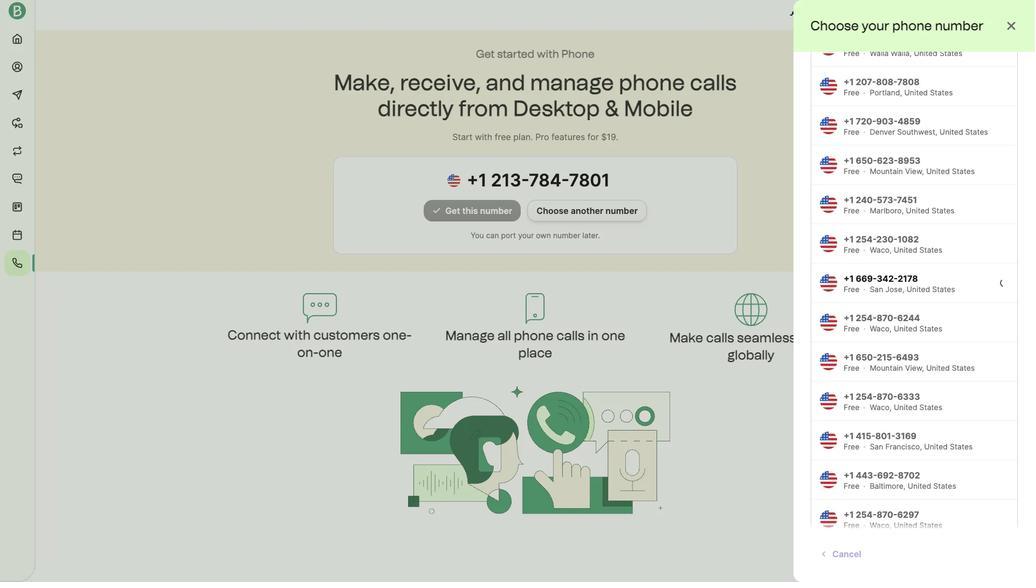 Task type: vqa. For each thing, say whether or not it's contained in the screenshot.
Free for +1 415-801-3169
yes



Task type: locate. For each thing, give the bounding box(es) containing it.
650-
[[856, 155, 877, 166], [856, 352, 877, 363]]

denver
[[870, 127, 896, 136]]

1 vertical spatial san
[[870, 442, 884, 451]]

get inside button
[[446, 206, 460, 216]]

0 vertical spatial view,
[[906, 167, 925, 176]]

number right another
[[606, 206, 638, 216]]

waco, for 6244
[[870, 324, 892, 333]]

12 free from the top
[[844, 482, 860, 491]]

free down the 207-
[[844, 88, 860, 97]]

choose for choose another number
[[537, 206, 569, 216]]

us image left the +1 650-215-6493 on the right bottom
[[820, 353, 838, 371]]

4 870- from the top
[[877, 549, 898, 560]]

7801
[[569, 170, 610, 191]]

1 horizontal spatial get
[[476, 47, 495, 60]]

1 vertical spatial and
[[486, 70, 526, 95]]

+1 254-230-1082
[[844, 234, 919, 245]]

number up walla walla, united states
[[936, 18, 984, 33]]

features
[[552, 132, 585, 142]]

portland, united states
[[870, 88, 953, 97]]

+1 up +1 415-801-3169
[[844, 392, 854, 402]]

+1 for +1 254-870-6297
[[844, 510, 854, 521]]

calls inside manage all phone calls in one place
[[557, 328, 585, 344]]

801-
[[876, 431, 896, 442]]

us image left +1 254-870-6352 free
[[820, 550, 838, 567]]

number inside 'button'
[[606, 206, 638, 216]]

2 mountain from the top
[[870, 364, 904, 373]]

us image down usage and plan button
[[820, 38, 838, 56]]

1 waco, united states from the top
[[870, 245, 943, 255]]

san francisco, united states
[[870, 442, 973, 451]]

usage and plan button
[[781, 4, 876, 26]]

+1 for +1 240-573-7451
[[844, 195, 854, 206]]

us image for +1 240-573-7451
[[820, 196, 838, 213]]

1 horizontal spatial choose
[[811, 18, 860, 33]]

+1 down +1 669-342-2178 on the top of page
[[844, 313, 854, 324]]

us image left 240-
[[820, 196, 838, 213]]

view,
[[906, 167, 925, 176], [906, 364, 925, 373]]

your up walla
[[862, 18, 890, 33]]

waco, down '+1 254-870-6333'
[[870, 403, 892, 412]]

3 870- from the top
[[877, 510, 898, 521]]

san down +1 669-342-2178 on the top of page
[[870, 285, 884, 294]]

us image left the 443-
[[820, 471, 838, 489]]

443-
[[856, 470, 878, 481]]

us image
[[448, 174, 467, 187], [820, 196, 838, 213], [820, 235, 838, 252], [820, 393, 838, 410], [820, 471, 838, 489]]

870-
[[877, 313, 898, 324], [877, 392, 898, 402], [877, 510, 898, 521], [877, 549, 898, 560]]

and down 'started' at top
[[486, 70, 526, 95]]

start
[[453, 132, 473, 142]]

+1 254-870-6244
[[844, 313, 921, 324]]

one right in
[[602, 328, 626, 344]]

7 us image from the top
[[820, 353, 838, 371]]

1 horizontal spatial one
[[602, 328, 626, 344]]

you
[[471, 231, 484, 240]]

2 650- from the top
[[856, 352, 877, 363]]

san down +1 415-801-3169
[[870, 442, 884, 451]]

free down the 443-
[[844, 482, 860, 491]]

directly
[[378, 95, 454, 121]]

&
[[605, 95, 619, 121]]

0 vertical spatial one
[[602, 328, 626, 344]]

us image up the cancel button at the right of the page
[[820, 511, 838, 528]]

2 waco, from the top
[[870, 324, 892, 333]]

903-
[[877, 116, 898, 127]]

5 254- from the top
[[856, 549, 877, 560]]

2 vertical spatial with
[[284, 327, 311, 343]]

1 vertical spatial get
[[446, 206, 460, 216]]

4 254- from the top
[[856, 510, 877, 521]]

one inside manage all phone calls in one place
[[602, 328, 626, 344]]

mountain view, united states down 8953
[[870, 167, 975, 176]]

mountain for 623-
[[870, 167, 904, 176]]

baltimore,
[[870, 482, 906, 491]]

1 vertical spatial view,
[[906, 364, 925, 373]]

0 vertical spatial phone
[[893, 18, 933, 33]]

free for +1 669-342-2178
[[844, 285, 860, 294]]

mountain view, united states down 6493
[[870, 364, 975, 373]]

and right seamlessly
[[809, 330, 833, 346]]

784-
[[529, 170, 569, 191]]

free for +1 650-215-6493
[[844, 364, 860, 373]]

1 san from the top
[[870, 285, 884, 294]]

+1 left the 207-
[[844, 77, 854, 87]]

us image for +1 254-870-6297
[[820, 511, 838, 528]]

mountain down 623-
[[870, 167, 904, 176]]

10 us image from the top
[[820, 550, 838, 567]]

0 horizontal spatial with
[[284, 327, 311, 343]]

+1 for +1 254-230-1082
[[844, 234, 854, 245]]

free down 720-
[[844, 127, 860, 136]]

0 vertical spatial mountain view, united states
[[870, 167, 975, 176]]

0 horizontal spatial your
[[518, 231, 534, 240]]

get left 'started' at top
[[476, 47, 495, 60]]

number
[[936, 18, 984, 33], [480, 206, 513, 216], [606, 206, 638, 216], [553, 231, 581, 240]]

free down +1 254-870-6244
[[844, 324, 860, 333]]

waco, for 6297
[[870, 521, 892, 530]]

2 horizontal spatial phone
[[893, 18, 933, 33]]

1 vertical spatial 650-
[[856, 352, 877, 363]]

can
[[486, 231, 499, 240]]

connect with customers one- on-one
[[228, 327, 412, 360]]

+1 for +1 254-870-6333
[[844, 392, 854, 402]]

870- down baltimore,
[[877, 510, 898, 521]]

0 vertical spatial your
[[862, 18, 890, 33]]

us image left 669-
[[820, 275, 838, 292]]

1 vertical spatial mountain
[[870, 364, 904, 373]]

14 free from the top
[[844, 560, 860, 570]]

+1 left 669-
[[844, 273, 854, 284]]

us image left +1 254-230-1082
[[820, 235, 838, 252]]

free for +1 254-870-6244
[[844, 324, 860, 333]]

san jose, united states
[[870, 285, 956, 294]]

2 waco, united states from the top
[[870, 324, 943, 333]]

1 vertical spatial with
[[475, 132, 493, 142]]

0 vertical spatial and
[[832, 10, 847, 20]]

1 waco, from the top
[[870, 245, 892, 255]]

2 san from the top
[[870, 442, 884, 451]]

+1 left 415-
[[844, 431, 854, 442]]

waco, united states down 6333
[[870, 403, 943, 412]]

choose your phone number dialog
[[794, 0, 1036, 583]]

1 vertical spatial choose
[[537, 206, 569, 216]]

free down +1 254-230-1082
[[844, 245, 860, 255]]

get started with phone
[[476, 47, 595, 60]]

you can port your own number later.
[[471, 231, 600, 240]]

seamlessly
[[738, 330, 806, 346]]

get this number button
[[424, 200, 521, 222]]

baltimore, united states
[[870, 482, 957, 491]]

1 mountain view, united states from the top
[[870, 167, 975, 176]]

254- down +1 254-870-6297
[[856, 549, 877, 560]]

free down 240-
[[844, 206, 860, 215]]

with left free
[[475, 132, 493, 142]]

one inside connect with customers one- on-one
[[319, 345, 342, 360]]

calls
[[690, 70, 737, 95], [557, 328, 585, 344], [707, 330, 735, 346]]

with inside connect with customers one- on-one
[[284, 327, 311, 343]]

0 vertical spatial san
[[870, 285, 884, 294]]

8 us image from the top
[[820, 432, 838, 449]]

0 vertical spatial 650-
[[856, 155, 877, 166]]

0 vertical spatial mountain
[[870, 167, 904, 176]]

waco, united states down 1082
[[870, 245, 943, 255]]

view, down 8953
[[906, 167, 925, 176]]

free up 415-
[[844, 403, 860, 412]]

6 us image from the top
[[820, 314, 838, 331]]

4 waco, from the top
[[870, 521, 892, 530]]

1 horizontal spatial with
[[475, 132, 493, 142]]

3169
[[896, 431, 917, 442]]

+1 415-801-3169
[[844, 431, 917, 442]]

11 free from the top
[[844, 442, 860, 451]]

0 horizontal spatial get
[[446, 206, 460, 216]]

2 vertical spatial and
[[809, 330, 833, 346]]

3 254- from the top
[[856, 392, 877, 402]]

8702
[[899, 470, 921, 481]]

get for get this number
[[446, 206, 460, 216]]

215-
[[877, 352, 897, 363]]

your left own at the top right of the page
[[518, 231, 534, 240]]

0 horizontal spatial one
[[319, 345, 342, 360]]

us image left 415-
[[820, 432, 838, 449]]

4 waco, united states from the top
[[870, 521, 943, 530]]

mountain for 215-
[[870, 364, 904, 373]]

make
[[670, 330, 704, 346]]

1 vertical spatial your
[[518, 231, 534, 240]]

phone inside manage all phone calls in one place
[[514, 328, 554, 344]]

new company button
[[932, 4, 1018, 26]]

0 vertical spatial get
[[476, 47, 495, 60]]

254- down baltimore,
[[856, 510, 877, 521]]

+1 for +1 720-903-4859
[[844, 116, 854, 127]]

view, down 6493
[[906, 364, 925, 373]]

254- for +1 254-870-6244
[[856, 313, 877, 324]]

650- left 6493
[[856, 352, 877, 363]]

+1 inside +1 254-870-6352 free
[[844, 549, 854, 560]]

phone inside dialog
[[893, 18, 933, 33]]

free for +1 720-903-4859
[[844, 127, 860, 136]]

870- down the "215-"
[[877, 392, 898, 402]]

number inside dialog
[[936, 18, 984, 33]]

+1 left 230-
[[844, 234, 854, 245]]

7 free from the top
[[844, 285, 860, 294]]

+1 left 720-
[[844, 116, 854, 127]]

1 horizontal spatial phone
[[619, 70, 685, 95]]

6493
[[897, 352, 919, 363]]

13 free from the top
[[844, 521, 860, 530]]

+1 up get this number
[[467, 170, 487, 191]]

plan
[[849, 10, 867, 20]]

us image left the 207-
[[820, 78, 838, 95]]

free down 669-
[[844, 285, 860, 294]]

one down customers
[[319, 345, 342, 360]]

1 650- from the top
[[856, 155, 877, 166]]

one for on-
[[319, 345, 342, 360]]

1 vertical spatial phone
[[619, 70, 685, 95]]

united
[[914, 49, 938, 58], [905, 88, 928, 97], [940, 127, 964, 136], [927, 167, 950, 176], [906, 206, 930, 215], [894, 245, 918, 255], [907, 285, 931, 294], [894, 324, 918, 333], [927, 364, 950, 373], [894, 403, 918, 412], [925, 442, 948, 451], [908, 482, 932, 491], [894, 521, 918, 530]]

3 free from the top
[[844, 127, 860, 136]]

+1 443-692-8702
[[844, 470, 921, 481]]

6352
[[898, 549, 920, 560]]

1 870- from the top
[[877, 313, 898, 324]]

us image left 720-
[[820, 117, 838, 134]]

us image for +1 443-692-8702
[[820, 471, 838, 489]]

+1 669-342-2178
[[844, 273, 919, 284]]

us image for +1 254-230-1082
[[820, 235, 838, 252]]

later.
[[583, 231, 600, 240]]

1 vertical spatial one
[[319, 345, 342, 360]]

+1 up cancel
[[844, 510, 854, 521]]

7451
[[897, 195, 918, 206]]

213-
[[491, 170, 529, 191]]

4 free from the top
[[844, 167, 860, 176]]

254- up 415-
[[856, 392, 877, 402]]

8 free from the top
[[844, 324, 860, 333]]

free left walla
[[844, 49, 860, 58]]

and left plan
[[832, 10, 847, 20]]

waco, down +1 254-870-6297
[[870, 521, 892, 530]]

+1 left the "215-"
[[844, 352, 854, 363]]

2 vertical spatial phone
[[514, 328, 554, 344]]

free up cancel
[[844, 521, 860, 530]]

document containing +1 207-808-7808
[[794, 28, 1036, 579]]

in
[[588, 328, 599, 344]]

+1 left 623-
[[844, 155, 854, 166]]

waco, united states for 6333
[[870, 403, 943, 412]]

650- down denver
[[856, 155, 877, 166]]

get left this
[[446, 206, 460, 216]]

free down the +1 650-215-6493 on the right bottom
[[844, 364, 860, 373]]

waco, united states for 6297
[[870, 521, 943, 530]]

6 free from the top
[[844, 245, 860, 255]]

3 us image from the top
[[820, 117, 838, 134]]

waco, united states down 6297
[[870, 521, 943, 530]]

+1 for +1 415-801-3169
[[844, 431, 854, 442]]

document
[[794, 28, 1036, 579]]

254- down 669-
[[856, 313, 877, 324]]

0 horizontal spatial choose
[[537, 206, 569, 216]]

870- down jose,
[[877, 313, 898, 324]]

2 horizontal spatial with
[[537, 47, 559, 60]]

2 870- from the top
[[877, 392, 898, 402]]

0 vertical spatial with
[[537, 47, 559, 60]]

870- down +1 254-870-6297
[[877, 549, 898, 560]]

san for 669-
[[870, 285, 884, 294]]

all
[[498, 328, 511, 344]]

1 mountain from the top
[[870, 167, 904, 176]]

waco, down +1 254-870-6244
[[870, 324, 892, 333]]

254- for +1 254-870-6333
[[856, 392, 877, 402]]

number up can
[[480, 206, 513, 216]]

waco, united states down 6244
[[870, 324, 943, 333]]

mountain
[[870, 167, 904, 176], [870, 364, 904, 373]]

+1 for +1 254-870-6244
[[844, 313, 854, 324]]

waco, united states
[[870, 245, 943, 255], [870, 324, 943, 333], [870, 403, 943, 412], [870, 521, 943, 530]]

number right own at the top right of the page
[[553, 231, 581, 240]]

us image for +1 720-903-4859
[[820, 117, 838, 134]]

us image for +1 254-870-6244
[[820, 314, 838, 331]]

10 free from the top
[[844, 403, 860, 412]]

us image up this
[[448, 174, 467, 187]]

2 mountain view, united states from the top
[[870, 364, 975, 373]]

0 vertical spatial choose
[[811, 18, 860, 33]]

with up on-
[[284, 327, 311, 343]]

us image left the +1 650-623-8953
[[820, 156, 838, 174]]

2 view, from the top
[[906, 364, 925, 373]]

one
[[602, 328, 626, 344], [319, 345, 342, 360]]

free for +1 650-623-8953
[[844, 167, 860, 176]]

us image left '+1 254-870-6333'
[[820, 393, 838, 410]]

with left phone
[[537, 47, 559, 60]]

free for +1 254-230-1082
[[844, 245, 860, 255]]

4 us image from the top
[[820, 156, 838, 174]]

us image for +1 669-342-2178
[[820, 275, 838, 292]]

free for +1 443-692-8702
[[844, 482, 860, 491]]

2 254- from the top
[[856, 313, 877, 324]]

254- inside +1 254-870-6352 free
[[856, 549, 877, 560]]

9 us image from the top
[[820, 511, 838, 528]]

waco, down +1 254-230-1082
[[870, 245, 892, 255]]

1 horizontal spatial your
[[862, 18, 890, 33]]

9 free from the top
[[844, 364, 860, 373]]

0 horizontal spatial phone
[[514, 328, 554, 344]]

us image
[[820, 38, 838, 56], [820, 78, 838, 95], [820, 117, 838, 134], [820, 156, 838, 174], [820, 275, 838, 292], [820, 314, 838, 331], [820, 353, 838, 371], [820, 432, 838, 449], [820, 511, 838, 528], [820, 550, 838, 567]]

+1
[[844, 77, 854, 87], [844, 116, 854, 127], [844, 155, 854, 166], [467, 170, 487, 191], [844, 195, 854, 206], [844, 234, 854, 245], [844, 273, 854, 284], [844, 313, 854, 324], [844, 352, 854, 363], [844, 392, 854, 402], [844, 431, 854, 442], [844, 470, 854, 481], [844, 510, 854, 521], [844, 549, 854, 560]]

walla walla, united states
[[870, 49, 963, 58]]

us image left +1 254-870-6244
[[820, 314, 838, 331]]

states
[[940, 49, 963, 58], [931, 88, 953, 97], [966, 127, 989, 136], [952, 167, 975, 176], [932, 206, 955, 215], [920, 245, 943, 255], [933, 285, 956, 294], [920, 324, 943, 333], [952, 364, 975, 373], [920, 403, 943, 412], [950, 442, 973, 451], [934, 482, 957, 491], [920, 521, 943, 530]]

phone for calls
[[514, 328, 554, 344]]

2 us image from the top
[[820, 78, 838, 95]]

free
[[495, 132, 511, 142]]

free down the +1 650-623-8953
[[844, 167, 860, 176]]

4859
[[898, 116, 921, 127]]

choose
[[811, 18, 860, 33], [537, 206, 569, 216]]

1 free from the top
[[844, 49, 860, 58]]

mountain down the "215-"
[[870, 364, 904, 373]]

new company
[[954, 10, 1014, 20]]

choose inside 'button'
[[537, 206, 569, 216]]

port
[[501, 231, 516, 240]]

2 free from the top
[[844, 88, 860, 97]]

3 waco, united states from the top
[[870, 403, 943, 412]]

254- down marlboro,
[[856, 234, 877, 245]]

phone inside make, receive, and manage phone calls directly from desktop & mobile
[[619, 70, 685, 95]]

1 view, from the top
[[906, 167, 925, 176]]

5 us image from the top
[[820, 275, 838, 292]]

+1 for +1 213-784-7801
[[467, 170, 487, 191]]

5 free from the top
[[844, 206, 860, 215]]

+1 left 240-
[[844, 195, 854, 206]]

free down 415-
[[844, 442, 860, 451]]

+1 left the 443-
[[844, 470, 854, 481]]

connect
[[228, 327, 281, 343]]

870- inside +1 254-870-6352 free
[[877, 549, 898, 560]]

choose inside dialog
[[811, 18, 860, 33]]

1 254- from the top
[[856, 234, 877, 245]]

+1 down +1 254-870-6297
[[844, 549, 854, 560]]

waco, united states for 6244
[[870, 324, 943, 333]]

us image for +1 254-870-6333
[[820, 393, 838, 410]]

3 waco, from the top
[[870, 403, 892, 412]]

free down cancel
[[844, 560, 860, 570]]

1 vertical spatial mountain view, united states
[[870, 364, 975, 373]]

870- for 6244
[[877, 313, 898, 324]]

+1 720-903-4859
[[844, 116, 921, 127]]



Task type: describe. For each thing, give the bounding box(es) containing it.
get this number
[[446, 206, 513, 216]]

start with free plan. pro features for $19.
[[453, 132, 619, 142]]

692-
[[878, 470, 899, 481]]

one-
[[383, 327, 412, 343]]

waco, for 6333
[[870, 403, 892, 412]]

your inside dialog
[[862, 18, 890, 33]]

usage
[[803, 10, 830, 20]]

calls inside the make calls seamlessly and globally
[[707, 330, 735, 346]]

free inside +1 254-870-6352 free
[[844, 560, 860, 570]]

from
[[459, 95, 509, 121]]

free for +1 207-808-7808
[[844, 88, 860, 97]]

another
[[571, 206, 604, 216]]

make calls seamlessly and globally
[[670, 330, 833, 363]]

mobile
[[624, 95, 693, 121]]

1 us image from the top
[[820, 38, 838, 56]]

us image for +1 207-808-7808
[[820, 78, 838, 95]]

choose another number button
[[528, 200, 647, 222]]

phone for number
[[893, 18, 933, 33]]

$19.
[[602, 132, 619, 142]]

mountain view, united states for +1 650-215-6493
[[870, 364, 975, 373]]

waco, united states for 1082
[[870, 245, 943, 255]]

254- for +1 254-870-6297
[[856, 510, 877, 521]]

francisco,
[[886, 442, 923, 451]]

southwest,
[[898, 127, 938, 136]]

san for 415-
[[870, 442, 884, 451]]

+1 213-784-7801
[[467, 170, 610, 191]]

make, receive, and manage phone calls directly from desktop & mobile
[[334, 70, 737, 121]]

254- for +1 254-870-6352 free
[[856, 549, 877, 560]]

new
[[954, 10, 972, 20]]

and inside the make calls seamlessly and globally
[[809, 330, 833, 346]]

globally
[[728, 347, 775, 363]]

cancel
[[833, 549, 862, 560]]

8953
[[898, 155, 921, 166]]

waco, for 1082
[[870, 245, 892, 255]]

+1 for +1 207-808-7808
[[844, 77, 854, 87]]

receive,
[[400, 70, 481, 95]]

on-
[[297, 345, 319, 360]]

one for in
[[602, 328, 626, 344]]

calls inside make, receive, and manage phone calls directly from desktop & mobile
[[690, 70, 737, 95]]

7808
[[898, 77, 920, 87]]

573-
[[877, 195, 897, 206]]

with for plan.
[[475, 132, 493, 142]]

for
[[588, 132, 599, 142]]

us image for +1 650-215-6493
[[820, 353, 838, 371]]

230-
[[877, 234, 898, 245]]

us image for +1 415-801-3169
[[820, 432, 838, 449]]

view, for +1 650-215-6493
[[906, 364, 925, 373]]

choose your phone number
[[811, 18, 984, 33]]

marlboro, united states
[[870, 206, 955, 215]]

and inside make, receive, and manage phone calls directly from desktop & mobile
[[486, 70, 526, 95]]

808-
[[877, 77, 898, 87]]

and inside button
[[832, 10, 847, 20]]

own
[[536, 231, 551, 240]]

1082
[[898, 234, 919, 245]]

+1 for +1 443-692-8702
[[844, 470, 854, 481]]

mountain view, united states for +1 650-623-8953
[[870, 167, 975, 176]]

free for +1 254-870-6297
[[844, 521, 860, 530]]

+1 207-808-7808
[[844, 77, 920, 87]]

number inside button
[[480, 206, 513, 216]]

+1 for +1 650-215-6493
[[844, 352, 854, 363]]

870- for 6352
[[877, 549, 898, 560]]

free for +1 415-801-3169
[[844, 442, 860, 451]]

+1 254-870-6333
[[844, 392, 921, 402]]

desktop
[[513, 95, 600, 121]]

manage
[[446, 328, 495, 344]]

207-
[[856, 77, 877, 87]]

650- for 623-
[[856, 155, 877, 166]]

pro
[[536, 132, 549, 142]]

marlboro,
[[870, 206, 904, 215]]

650- for 215-
[[856, 352, 877, 363]]

623-
[[877, 155, 898, 166]]

choose another number
[[537, 206, 638, 216]]

get for get started with phone
[[476, 47, 495, 60]]

free for +1 240-573-7451
[[844, 206, 860, 215]]

+1 650-215-6493
[[844, 352, 919, 363]]

240-
[[856, 195, 877, 206]]

+1 240-573-7451
[[844, 195, 918, 206]]

make,
[[334, 70, 395, 95]]

us image for +1 650-623-8953
[[820, 156, 838, 174]]

+1 650-623-8953
[[844, 155, 921, 166]]

6333
[[898, 392, 921, 402]]

choose for choose your phone number
[[811, 18, 860, 33]]

+1 for +1 650-623-8953
[[844, 155, 854, 166]]

started
[[497, 47, 535, 60]]

customers
[[314, 327, 380, 343]]

phone
[[562, 47, 595, 60]]

free for +1 254-870-6333
[[844, 403, 860, 412]]

denver southwest, united states
[[870, 127, 989, 136]]

manage all phone calls in one place
[[446, 328, 626, 361]]

plan.
[[514, 132, 533, 142]]

342-
[[877, 273, 898, 284]]

2178
[[898, 273, 919, 284]]

415-
[[856, 431, 876, 442]]

+1 254-870-6352 free
[[844, 549, 920, 570]]

6244
[[898, 313, 921, 324]]

view, for +1 650-623-8953
[[906, 167, 925, 176]]

manage
[[530, 70, 614, 95]]

with for one-
[[284, 327, 311, 343]]

company
[[974, 10, 1014, 20]]

254- for +1 254-230-1082
[[856, 234, 877, 245]]

portland,
[[870, 88, 903, 97]]

870- for 6297
[[877, 510, 898, 521]]

870- for 6333
[[877, 392, 898, 402]]

6297
[[898, 510, 920, 521]]

+1 for +1 669-342-2178
[[844, 273, 854, 284]]

usage and plan
[[803, 10, 867, 20]]

669-
[[856, 273, 877, 284]]

walla,
[[891, 49, 912, 58]]

place
[[519, 345, 553, 361]]



